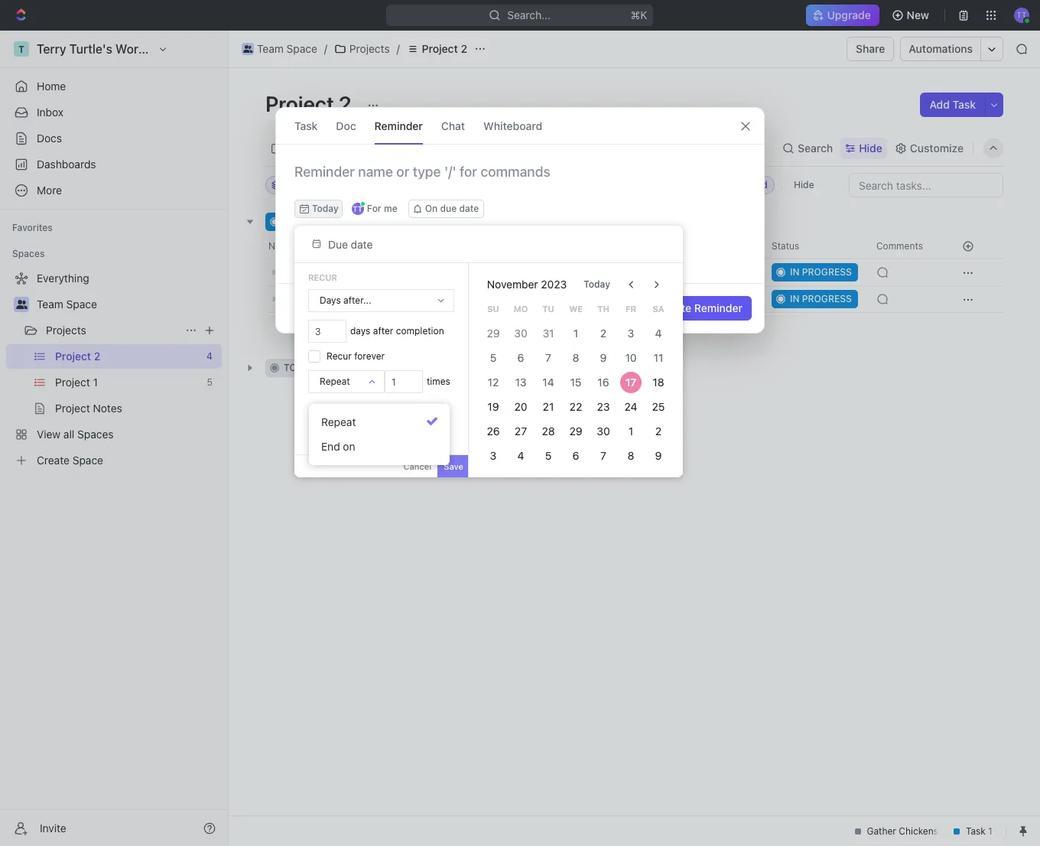 Task type: locate. For each thing, give the bounding box(es) containing it.
1 vertical spatial space
[[66, 298, 97, 311]]

repeat down recur forever
[[320, 376, 350, 387]]

add task
[[930, 98, 976, 111], [411, 216, 452, 227], [308, 319, 354, 332]]

add for the topmost add task button
[[930, 98, 950, 111]]

0 vertical spatial team
[[257, 42, 284, 55]]

home link
[[6, 74, 222, 99]]

0 vertical spatial team space
[[257, 42, 317, 55]]

1 vertical spatial add task button
[[393, 213, 458, 231]]

1 / from the left
[[324, 42, 327, 55]]

th
[[598, 304, 610, 314]]

add task up the customize
[[930, 98, 976, 111]]

0 horizontal spatial team space
[[37, 298, 97, 311]]

2 vertical spatial add task button
[[301, 317, 360, 335]]

0 horizontal spatial space
[[66, 298, 97, 311]]

tu
[[543, 304, 554, 314]]

2
[[461, 42, 467, 55], [339, 91, 352, 116], [363, 216, 369, 227], [334, 293, 341, 306], [331, 362, 336, 373]]

1 horizontal spatial space
[[287, 42, 317, 55]]

to do
[[284, 362, 313, 373]]

1 vertical spatial today
[[584, 279, 610, 290]]

doc
[[336, 119, 356, 132]]

task up due date text field
[[431, 216, 452, 227]]

add
[[930, 98, 950, 111], [411, 216, 429, 227], [308, 319, 328, 332]]

hide right search
[[859, 141, 883, 154]]

1 horizontal spatial project
[[422, 42, 458, 55]]

reminder inside button
[[695, 301, 743, 314]]

fr
[[626, 304, 637, 314]]

team
[[257, 42, 284, 55], [37, 298, 63, 311]]

share
[[856, 42, 886, 55]]

1 horizontal spatial project 2
[[422, 42, 467, 55]]

tree containing team space
[[6, 266, 222, 473]]

projects link
[[330, 40, 394, 58], [46, 318, 179, 343]]

0 horizontal spatial 1
[[334, 266, 339, 279]]

end on button
[[315, 435, 444, 459]]

0 vertical spatial user group image
[[243, 45, 253, 53]]

add task down task 2
[[308, 319, 354, 332]]

recur up task 2
[[308, 272, 337, 282]]

1 vertical spatial projects link
[[46, 318, 179, 343]]

docs link
[[6, 126, 222, 151]]

invite
[[40, 821, 66, 834]]

0 vertical spatial add
[[930, 98, 950, 111]]

1 vertical spatial 1
[[359, 293, 363, 305]]

1 vertical spatial team
[[37, 298, 63, 311]]

1 vertical spatial add
[[411, 216, 429, 227]]

upgrade
[[828, 8, 872, 21]]

2 horizontal spatial add task button
[[921, 93, 985, 117]]

0 horizontal spatial project
[[265, 91, 334, 116]]

1 vertical spatial projects
[[46, 324, 86, 337]]

calendar
[[390, 141, 436, 154]]

0 vertical spatial reminder
[[375, 119, 423, 132]]

2 / from the left
[[397, 42, 400, 55]]

repeat up end on
[[321, 415, 356, 428]]

0 vertical spatial hide
[[859, 141, 883, 154]]

recur
[[308, 272, 337, 282], [327, 350, 352, 362]]

0 horizontal spatial team
[[37, 298, 63, 311]]

user group image
[[243, 45, 253, 53], [16, 300, 27, 309]]

2 horizontal spatial add
[[930, 98, 950, 111]]

user group image inside sidebar "navigation"
[[16, 300, 27, 309]]

tree inside sidebar "navigation"
[[6, 266, 222, 473]]

None field
[[308, 320, 347, 343], [385, 370, 423, 393], [308, 320, 347, 343], [385, 370, 423, 393]]

chat button
[[441, 108, 465, 144]]

1 horizontal spatial add task button
[[393, 213, 458, 231]]

1 vertical spatial hide
[[794, 179, 815, 191]]

0 horizontal spatial hide
[[794, 179, 815, 191]]

0 horizontal spatial projects link
[[46, 318, 179, 343]]

task
[[953, 98, 976, 111], [295, 119, 318, 132], [431, 216, 452, 227], [308, 266, 332, 279], [308, 293, 332, 306], [331, 319, 354, 332]]

team space
[[257, 42, 317, 55], [37, 298, 97, 311]]

recur up repeat dropdown button
[[327, 350, 352, 362]]

1 vertical spatial add task
[[411, 216, 452, 227]]

whiteboard
[[484, 119, 543, 132]]

1 up task 2
[[334, 266, 339, 279]]

on
[[343, 440, 355, 453]]

home
[[37, 80, 66, 93]]

end on
[[321, 440, 355, 453]]

1 horizontal spatial team space
[[257, 42, 317, 55]]

team space link
[[238, 40, 321, 58], [37, 292, 219, 317]]

add task button up the customize
[[921, 93, 985, 117]]

project
[[422, 42, 458, 55], [265, 91, 334, 116]]

add down task 2
[[308, 319, 328, 332]]

projects
[[350, 42, 390, 55], [46, 324, 86, 337]]

0 horizontal spatial team space link
[[37, 292, 219, 317]]

0 vertical spatial projects
[[350, 42, 390, 55]]

whiteboard button
[[484, 108, 543, 144]]

1 vertical spatial recur
[[327, 350, 352, 362]]

hide down search button
[[794, 179, 815, 191]]

share button
[[847, 37, 895, 61]]

table link
[[461, 137, 491, 159]]

2023
[[541, 278, 567, 291]]

hide button
[[841, 137, 887, 159]]

add up the customize
[[930, 98, 950, 111]]

1 vertical spatial repeat
[[321, 415, 356, 428]]

create reminder
[[658, 301, 743, 314]]

0 vertical spatial recur
[[308, 272, 337, 282]]

add task up due date text field
[[411, 216, 452, 227]]

1 horizontal spatial hide
[[859, 141, 883, 154]]

in progress
[[284, 216, 346, 227]]

completion
[[396, 325, 444, 337]]

list
[[344, 141, 362, 154]]

projects link inside tree
[[46, 318, 179, 343]]

customize
[[910, 141, 964, 154]]

0 horizontal spatial add task button
[[301, 317, 360, 335]]

0 vertical spatial project 2
[[422, 42, 467, 55]]

today up th
[[584, 279, 610, 290]]

new button
[[886, 3, 939, 28]]

tree
[[6, 266, 222, 473]]

reminder
[[375, 119, 423, 132], [695, 301, 743, 314]]

in
[[284, 216, 293, 227]]

0 horizontal spatial add
[[308, 319, 328, 332]]

0 horizontal spatial user group image
[[16, 300, 27, 309]]

recur forever
[[327, 350, 385, 362]]

0 horizontal spatial today
[[312, 203, 339, 214]]

0 vertical spatial team space link
[[238, 40, 321, 58]]

Reminder na﻿me or type '/' for commands text field
[[276, 163, 764, 200]]

1
[[334, 266, 339, 279], [359, 293, 363, 305]]

add up due date text field
[[411, 216, 429, 227]]

task 1
[[308, 266, 339, 279]]

2 vertical spatial add task
[[308, 319, 354, 332]]

task 2
[[308, 293, 341, 306]]

add task button down task 2
[[301, 317, 360, 335]]

project 2
[[422, 42, 467, 55], [265, 91, 356, 116]]

0 vertical spatial projects link
[[330, 40, 394, 58]]

1 horizontal spatial team
[[257, 42, 284, 55]]

1 horizontal spatial reminder
[[695, 301, 743, 314]]

upgrade link
[[807, 5, 880, 26]]

november 2023
[[487, 278, 567, 291]]

0 vertical spatial add task
[[930, 98, 976, 111]]

1 vertical spatial user group image
[[16, 300, 27, 309]]

1 horizontal spatial user group image
[[243, 45, 253, 53]]

favorites button
[[6, 219, 59, 237]]

0 horizontal spatial projects
[[46, 324, 86, 337]]

add task button up due date text field
[[393, 213, 458, 231]]

task down task 1
[[308, 293, 332, 306]]

reminder right the "create"
[[695, 301, 743, 314]]

2 vertical spatial add
[[308, 319, 328, 332]]

today up progress
[[312, 203, 339, 214]]

today inside button
[[584, 279, 610, 290]]

0 vertical spatial today
[[312, 203, 339, 214]]

1 up days
[[359, 293, 363, 305]]

1 horizontal spatial add task
[[411, 216, 452, 227]]

1 horizontal spatial today
[[584, 279, 610, 290]]

spaces
[[12, 248, 45, 259]]

0 vertical spatial project
[[422, 42, 458, 55]]

repeat inside button
[[321, 415, 356, 428]]

1 horizontal spatial 1
[[359, 293, 363, 305]]

reminder up calendar link
[[375, 119, 423, 132]]

0 vertical spatial add task button
[[921, 93, 985, 117]]

search...
[[508, 8, 551, 21]]

1 vertical spatial reminder
[[695, 301, 743, 314]]

automations button
[[902, 37, 981, 60]]

0 horizontal spatial /
[[324, 42, 327, 55]]

0 horizontal spatial reminder
[[375, 119, 423, 132]]

team space inside sidebar "navigation"
[[37, 298, 97, 311]]

2 horizontal spatial add task
[[930, 98, 976, 111]]

0 vertical spatial repeat
[[320, 376, 350, 387]]

1 vertical spatial project 2
[[265, 91, 356, 116]]

0 vertical spatial space
[[287, 42, 317, 55]]

progress
[[296, 216, 346, 227]]

1 horizontal spatial add
[[411, 216, 429, 227]]

1 horizontal spatial projects
[[350, 42, 390, 55]]

1 horizontal spatial /
[[397, 42, 400, 55]]

dialog
[[275, 107, 765, 334]]

0 horizontal spatial project 2
[[265, 91, 356, 116]]

team inside sidebar "navigation"
[[37, 298, 63, 311]]

1 horizontal spatial team space link
[[238, 40, 321, 58]]

/
[[324, 42, 327, 55], [397, 42, 400, 55]]

space
[[287, 42, 317, 55], [66, 298, 97, 311]]

automations
[[909, 42, 973, 55]]

1 vertical spatial team space
[[37, 298, 97, 311]]

0 horizontal spatial add task
[[308, 319, 354, 332]]

today
[[312, 203, 339, 214], [584, 279, 610, 290]]

repeat
[[320, 376, 350, 387], [321, 415, 356, 428]]



Task type: describe. For each thing, give the bounding box(es) containing it.
0 vertical spatial 1
[[334, 266, 339, 279]]

new
[[907, 8, 930, 21]]

task button
[[295, 108, 318, 144]]

we
[[569, 304, 583, 314]]

inbox link
[[6, 100, 222, 125]]

hide button
[[788, 176, 821, 194]]

dashboards
[[37, 158, 96, 171]]

save
[[444, 461, 464, 471]]

add for add task button to the left
[[308, 319, 328, 332]]

create reminder button
[[649, 296, 752, 321]]

board
[[285, 141, 315, 154]]

project 2 link
[[403, 40, 471, 58]]

inbox
[[37, 106, 64, 119]]

Search tasks... text field
[[850, 174, 1003, 197]]

table
[[464, 141, 491, 154]]

task up the customize
[[953, 98, 976, 111]]

sidebar navigation
[[0, 31, 229, 846]]

gantt link
[[517, 137, 548, 159]]

create
[[658, 301, 692, 314]]

sa
[[653, 304, 665, 314]]

mo
[[514, 304, 528, 314]]

to
[[284, 362, 297, 373]]

space inside tree
[[66, 298, 97, 311]]

chat
[[441, 119, 465, 132]]

end
[[321, 440, 340, 453]]

1 horizontal spatial projects link
[[330, 40, 394, 58]]

dashboards link
[[6, 152, 222, 177]]

list link
[[341, 137, 362, 159]]

task up task 2
[[308, 266, 332, 279]]

Due date text field
[[328, 238, 455, 251]]

november
[[487, 278, 538, 291]]

calendar link
[[387, 137, 436, 159]]

task up board
[[295, 119, 318, 132]]

⌘k
[[631, 8, 648, 21]]

gantt
[[520, 141, 548, 154]]

hide inside dropdown button
[[859, 141, 883, 154]]

docs
[[37, 132, 62, 145]]

today inside dropdown button
[[312, 203, 339, 214]]

search button
[[778, 137, 838, 159]]

today button
[[575, 272, 620, 297]]

repeat inside dropdown button
[[320, 376, 350, 387]]

after
[[373, 325, 394, 337]]

favorites
[[12, 222, 53, 233]]

board link
[[282, 137, 315, 159]]

today button
[[295, 200, 343, 218]]

task down 1 button
[[331, 319, 354, 332]]

days
[[350, 325, 371, 337]]

1 vertical spatial team space link
[[37, 292, 219, 317]]

hide inside button
[[794, 179, 815, 191]]

su
[[487, 304, 499, 314]]

recur for recur
[[308, 272, 337, 282]]

recur for recur forever
[[327, 350, 352, 362]]

search
[[798, 141, 833, 154]]

do
[[299, 362, 313, 373]]

repeat button
[[315, 410, 444, 435]]

customize button
[[890, 137, 969, 159]]

reminder button
[[375, 108, 423, 144]]

cancel
[[404, 461, 432, 471]]

1 inside button
[[359, 293, 363, 305]]

dialog containing task
[[275, 107, 765, 334]]

doc button
[[336, 108, 356, 144]]

task 1 link
[[305, 261, 530, 283]]

1 vertical spatial project
[[265, 91, 334, 116]]

times
[[427, 376, 451, 387]]

repeat button
[[309, 371, 384, 393]]

projects inside sidebar "navigation"
[[46, 324, 86, 337]]

days after completion
[[350, 325, 444, 337]]

forever
[[354, 350, 385, 362]]

1 button
[[344, 292, 365, 307]]



Task type: vqa. For each thing, say whether or not it's contained in the screenshot.
the Home 'link'
yes



